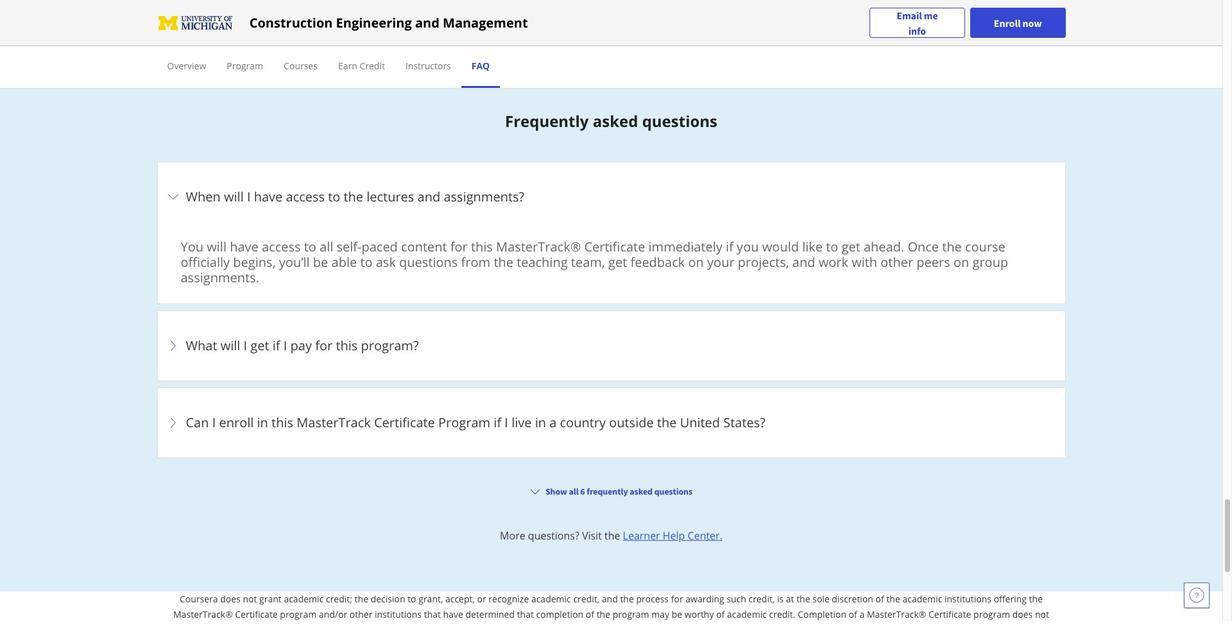 Task type: vqa. For each thing, say whether or not it's contained in the screenshot.
the leftmost get
yes



Task type: locate. For each thing, give the bounding box(es) containing it.
have
[[254, 188, 283, 206], [230, 238, 259, 256], [443, 609, 463, 621]]

the right the visit
[[605, 529, 620, 543]]

you
[[181, 238, 203, 256]]

to
[[328, 188, 340, 206], [304, 238, 316, 256], [826, 238, 838, 256], [360, 254, 373, 271], [408, 593, 416, 605]]

credit, left is
[[749, 593, 775, 605]]

program left live
[[438, 414, 490, 431]]

and right lectures
[[417, 188, 440, 206]]

2 horizontal spatial program
[[974, 609, 1010, 621]]

chevron right image for what
[[165, 338, 181, 354]]

courses link
[[284, 60, 318, 72]]

learner help center. link
[[623, 529, 723, 543]]

construction
[[249, 14, 333, 31]]

awarding
[[686, 593, 724, 605]]

that down recognize
[[517, 609, 534, 621]]

course
[[965, 238, 1006, 256]]

when will i have access to the lectures and assignments? button
[[165, 170, 1057, 224]]

1 vertical spatial be
[[672, 609, 682, 621]]

what will i get if i pay for this program? list item
[[157, 311, 1066, 381]]

overview
[[167, 60, 206, 72]]

0 horizontal spatial get
[[251, 337, 269, 354]]

2 vertical spatial will
[[221, 337, 240, 354]]

united
[[680, 414, 720, 431]]

2 that from the left
[[517, 609, 534, 621]]

questions inside dropdown button
[[654, 486, 693, 498]]

to left grant,
[[408, 593, 416, 605]]

1 vertical spatial have
[[230, 238, 259, 256]]

in right live
[[535, 414, 546, 431]]

frequently
[[505, 111, 589, 132]]

access inside you will have access to all self-paced content for this mastertrack® certificate immediately if you would like to get ahead. once the course officially begins, you'll be able to ask questions from the teaching team, get feedback on your projects, and work with other peers on group assignments.
[[262, 238, 301, 256]]

0 horizontal spatial be
[[313, 254, 328, 271]]

all left self-
[[320, 238, 333, 256]]

if
[[726, 238, 733, 256], [273, 337, 280, 354], [494, 414, 501, 431]]

lectures
[[367, 188, 414, 206]]

and
[[415, 14, 439, 31], [417, 188, 440, 206], [792, 254, 815, 271], [602, 593, 618, 605]]

credit,
[[573, 593, 599, 605], [749, 593, 775, 605]]

this
[[471, 238, 493, 256], [336, 337, 358, 354], [271, 414, 293, 431]]

and/or
[[319, 609, 347, 621]]

other inside you will have access to all self-paced content for this mastertrack® certificate immediately if you would like to get ahead. once the course officially begins, you'll be able to ask questions from the teaching team, get feedback on your projects, and work with other peers on group assignments.
[[881, 254, 913, 271]]

the right at
[[797, 593, 810, 605]]

1 horizontal spatial a
[[860, 609, 865, 621]]

for right content
[[450, 238, 468, 256]]

2 vertical spatial questions
[[654, 486, 693, 498]]

what will i get if i pay for this program?
[[186, 337, 419, 354]]

be left able
[[313, 254, 328, 271]]

other down credit;
[[350, 609, 372, 621]]

i left pay
[[284, 337, 287, 354]]

this right "enroll" at the left
[[271, 414, 293, 431]]

projects,
[[738, 254, 789, 271]]

that
[[424, 609, 441, 621], [517, 609, 534, 621]]

enroll
[[219, 414, 254, 431]]

if left you on the top right of the page
[[726, 238, 733, 256]]

will
[[224, 188, 244, 206], [207, 238, 227, 256], [221, 337, 240, 354]]

2 chevron right image from the top
[[165, 338, 181, 354]]

show
[[545, 486, 567, 498]]

be right may
[[672, 609, 682, 621]]

with
[[852, 254, 877, 271]]

chevron right image inside when will i have access to the lectures and assignments? dropdown button
[[165, 189, 181, 205]]

0 horizontal spatial program
[[227, 60, 263, 72]]

2 horizontal spatial mastertrack®
[[867, 609, 926, 621]]

6
[[580, 486, 585, 498]]

decision
[[371, 593, 405, 605]]

1 list item from the top
[[157, 162, 1066, 311]]

0 horizontal spatial on
[[688, 254, 704, 271]]

will right when
[[224, 188, 244, 206]]

certificate inside you will have access to all self-paced content for this mastertrack® certificate immediately if you would like to get ahead. once the course officially begins, you'll be able to ask questions from the teaching team, get feedback on your projects, and work with other peers on group assignments.
[[584, 238, 645, 256]]

0 vertical spatial access
[[286, 188, 325, 206]]

can i enroll in this mastertrack certificate program if i live in a country outside the united states? list item
[[157, 388, 1066, 458]]

have inside dropdown button
[[254, 188, 283, 206]]

on left your
[[688, 254, 704, 271]]

2 credit, from the left
[[749, 593, 775, 605]]

asked inside dropdown button
[[630, 486, 653, 498]]

0 vertical spatial a
[[549, 414, 557, 431]]

0 horizontal spatial other
[[350, 609, 372, 621]]

enroll now
[[994, 16, 1042, 29]]

from
[[461, 254, 490, 271]]

access inside dropdown button
[[286, 188, 325, 206]]

if left pay
[[273, 337, 280, 354]]

asked
[[593, 111, 638, 132], [630, 486, 653, 498]]

chevron right image left what
[[165, 338, 181, 354]]

more questions? visit the learner help center.
[[500, 529, 723, 543]]

0 horizontal spatial a
[[549, 414, 557, 431]]

chevron right image left when
[[165, 189, 181, 205]]

0 vertical spatial all
[[320, 238, 333, 256]]

and inside when will i have access to the lectures and assignments? dropdown button
[[417, 188, 440, 206]]

info
[[909, 24, 926, 37]]

1 vertical spatial asked
[[630, 486, 653, 498]]

0 horizontal spatial this
[[271, 414, 293, 431]]

2 list item from the top
[[157, 465, 1066, 535]]

1 horizontal spatial get
[[608, 254, 627, 271]]

other right with
[[881, 254, 913, 271]]

of down discretion
[[849, 609, 857, 621]]

sole
[[813, 593, 830, 605]]

1 vertical spatial for
[[315, 337, 333, 354]]

1 horizontal spatial does
[[1012, 609, 1033, 621]]

in
[[257, 414, 268, 431], [535, 414, 546, 431]]

will inside you will have access to all self-paced content for this mastertrack® certificate immediately if you would like to get ahead. once the course officially begins, you'll be able to ask questions from the teaching team, get feedback on your projects, and work with other peers on group assignments.
[[207, 238, 227, 256]]

faq
[[472, 60, 490, 72]]

more
[[500, 529, 525, 543]]

i
[[247, 188, 251, 206], [244, 337, 247, 354], [284, 337, 287, 354], [212, 414, 216, 431], [505, 414, 508, 431]]

if inside you will have access to all self-paced content for this mastertrack® certificate immediately if you would like to get ahead. once the course officially begins, you'll be able to ask questions from the teaching team, get feedback on your projects, and work with other peers on group assignments.
[[726, 238, 733, 256]]

in right "enroll" at the left
[[257, 414, 268, 431]]

when
[[186, 188, 221, 206]]

of right worthy
[[716, 609, 725, 621]]

what
[[186, 337, 217, 354]]

list item
[[157, 162, 1066, 311], [157, 465, 1066, 535], [157, 542, 1066, 612], [157, 619, 1066, 621]]

0 horizontal spatial institutions
[[375, 609, 422, 621]]

1 horizontal spatial in
[[535, 414, 546, 431]]

0 horizontal spatial in
[[257, 414, 268, 431]]

1 horizontal spatial if
[[494, 414, 501, 431]]

questions?
[[528, 529, 579, 543]]

0 horizontal spatial credit,
[[573, 593, 599, 605]]

1 chevron right image from the top
[[165, 189, 181, 205]]

1 vertical spatial program
[[438, 414, 490, 431]]

0 vertical spatial will
[[224, 188, 244, 206]]

faq link
[[472, 60, 490, 72]]

0 vertical spatial if
[[726, 238, 733, 256]]

1 horizontal spatial program
[[438, 414, 490, 431]]

0 vertical spatial does
[[220, 593, 241, 605]]

will right what
[[221, 337, 240, 354]]

2 vertical spatial have
[[443, 609, 463, 621]]

3 program from the left
[[974, 609, 1010, 621]]

the right offering
[[1029, 593, 1043, 605]]

be inside you will have access to all self-paced content for this mastertrack® certificate immediately if you would like to get ahead. once the course officially begins, you'll be able to ask questions from the teaching team, get feedback on your projects, and work with other peers on group assignments.
[[313, 254, 328, 271]]

1 horizontal spatial for
[[450, 238, 468, 256]]

does left not
[[220, 593, 241, 605]]

program down the grant
[[280, 609, 317, 621]]

frequently asked questions
[[505, 111, 717, 132]]

1 horizontal spatial this
[[336, 337, 358, 354]]

0 vertical spatial be
[[313, 254, 328, 271]]

will right you
[[207, 238, 227, 256]]

of right completion
[[586, 609, 594, 621]]

2 horizontal spatial for
[[671, 593, 683, 605]]

institutions left offering
[[945, 593, 992, 605]]

chevron right image inside what will i get if i pay for this program? dropdown button
[[165, 338, 181, 354]]

mastertrack®
[[496, 238, 581, 256], [173, 609, 233, 621], [867, 609, 926, 621]]

1 horizontal spatial be
[[672, 609, 682, 621]]

get right team,
[[608, 254, 627, 271]]

1 horizontal spatial mastertrack®
[[496, 238, 581, 256]]

1 horizontal spatial credit,
[[749, 593, 775, 605]]

2 vertical spatial this
[[271, 414, 293, 431]]

0 vertical spatial chevron right image
[[165, 189, 181, 205]]

and left process
[[602, 593, 618, 605]]

on
[[688, 254, 704, 271], [954, 254, 969, 271]]

to up self-
[[328, 188, 340, 206]]

may
[[652, 609, 669, 621]]

credit, up completion
[[573, 593, 599, 605]]

you'll
[[279, 254, 310, 271]]

to right like
[[826, 238, 838, 256]]

a left country
[[549, 414, 557, 431]]

such
[[727, 593, 746, 605]]

0 vertical spatial have
[[254, 188, 283, 206]]

a down discretion
[[860, 609, 865, 621]]

you will have access to all self-paced content for this mastertrack® certificate immediately if you would like to get ahead. once the course officially begins, you'll be able to ask questions from the teaching team, get feedback on your projects, and work with other peers on group assignments.
[[181, 238, 1008, 286]]

get left pay
[[251, 337, 269, 354]]

1 vertical spatial other
[[350, 609, 372, 621]]

is
[[777, 593, 784, 605]]

get
[[842, 238, 860, 256], [608, 254, 627, 271], [251, 337, 269, 354]]

1 vertical spatial access
[[262, 238, 301, 256]]

help center image
[[1189, 588, 1205, 603]]

this left program?
[[336, 337, 358, 354]]

0 vertical spatial other
[[881, 254, 913, 271]]

1 vertical spatial a
[[860, 609, 865, 621]]

this down assignments?
[[471, 238, 493, 256]]

process
[[636, 593, 669, 605]]

program down offering
[[974, 609, 1010, 621]]

program down process
[[613, 609, 649, 621]]

for right process
[[671, 593, 683, 605]]

certificate
[[584, 238, 645, 256], [374, 414, 435, 431], [235, 609, 278, 621], [929, 609, 971, 621]]

1 horizontal spatial institutions
[[945, 593, 992, 605]]

2 horizontal spatial if
[[726, 238, 733, 256]]

a inside coursera does not grant academic credit; the decision to grant, accept, or recognize academic credit, and the process for awarding such credit, is at the sole discretion of the academic institutions offering the mastertrack® certificate program and/or other institutions that have determined that completion of the program may be worthy of academic credit. completion of a mastertrack® certificate program does no
[[860, 609, 865, 621]]

1 horizontal spatial that
[[517, 609, 534, 621]]

will for what
[[221, 337, 240, 354]]

the left united at the right of the page
[[657, 414, 677, 431]]

2 horizontal spatial get
[[842, 238, 860, 256]]

for right pay
[[315, 337, 333, 354]]

1 vertical spatial if
[[273, 337, 280, 354]]

if left live
[[494, 414, 501, 431]]

grant,
[[419, 593, 443, 605]]

the inside when will i have access to the lectures and assignments? dropdown button
[[344, 188, 363, 206]]

0 horizontal spatial if
[[273, 337, 280, 354]]

all left 6 at the bottom
[[569, 486, 579, 498]]

0 horizontal spatial all
[[320, 238, 333, 256]]

asked right the frequently in the bottom of the page
[[630, 486, 653, 498]]

the right credit;
[[355, 593, 368, 605]]

1 vertical spatial will
[[207, 238, 227, 256]]

program
[[227, 60, 263, 72], [438, 414, 490, 431]]

1 credit, from the left
[[573, 593, 599, 605]]

institutions
[[945, 593, 992, 605], [375, 609, 422, 621]]

get left ahead.
[[842, 238, 860, 256]]

the right discretion
[[887, 593, 900, 605]]

1 vertical spatial this
[[336, 337, 358, 354]]

1 horizontal spatial on
[[954, 254, 969, 271]]

the left lectures
[[344, 188, 363, 206]]

instructors link
[[406, 60, 451, 72]]

program inside certificate menu element
[[227, 60, 263, 72]]

academic
[[284, 593, 324, 605], [531, 593, 571, 605], [903, 593, 942, 605], [727, 609, 767, 621]]

program link
[[227, 60, 263, 72]]

1 vertical spatial questions
[[399, 254, 458, 271]]

1 horizontal spatial other
[[881, 254, 913, 271]]

0 vertical spatial program
[[227, 60, 263, 72]]

for inside you will have access to all self-paced content for this mastertrack® certificate immediately if you would like to get ahead. once the course officially begins, you'll be able to ask questions from the teaching team, get feedback on your projects, and work with other peers on group assignments.
[[450, 238, 468, 256]]

1 vertical spatial institutions
[[375, 609, 422, 621]]

1 horizontal spatial program
[[613, 609, 649, 621]]

on right "peers"
[[954, 254, 969, 271]]

completion
[[798, 609, 846, 621]]

a inside dropdown button
[[549, 414, 557, 431]]

asked down certificate menu element
[[593, 111, 638, 132]]

institutions down the decision
[[375, 609, 422, 621]]

university of michigan image
[[157, 13, 234, 33]]

and up instructors
[[415, 14, 439, 31]]

0 vertical spatial for
[[450, 238, 468, 256]]

paced
[[362, 238, 398, 256]]

management
[[443, 14, 528, 31]]

a
[[549, 414, 557, 431], [860, 609, 865, 621]]

0 horizontal spatial that
[[424, 609, 441, 621]]

work
[[819, 254, 848, 271]]

will for you
[[207, 238, 227, 256]]

and left work
[[792, 254, 815, 271]]

0 vertical spatial asked
[[593, 111, 638, 132]]

country
[[560, 414, 606, 431]]

does down offering
[[1012, 609, 1033, 621]]

chevron right image
[[165, 189, 181, 205], [165, 338, 181, 354]]

certificate inside dropdown button
[[374, 414, 435, 431]]

2 horizontal spatial this
[[471, 238, 493, 256]]

at
[[786, 593, 794, 605]]

0 vertical spatial this
[[471, 238, 493, 256]]

program left courses
[[227, 60, 263, 72]]

0 horizontal spatial for
[[315, 337, 333, 354]]

questions
[[642, 111, 717, 132], [399, 254, 458, 271], [654, 486, 693, 498]]

1 horizontal spatial all
[[569, 486, 579, 498]]

i right when
[[247, 188, 251, 206]]

i left live
[[505, 414, 508, 431]]

0 horizontal spatial program
[[280, 609, 317, 621]]

1 vertical spatial all
[[569, 486, 579, 498]]

of right discretion
[[876, 593, 884, 605]]

2 vertical spatial for
[[671, 593, 683, 605]]

that down grant,
[[424, 609, 441, 621]]

0 horizontal spatial does
[[220, 593, 241, 605]]

1 vertical spatial chevron right image
[[165, 338, 181, 354]]



Task type: describe. For each thing, give the bounding box(es) containing it.
mastertrack® inside you will have access to all self-paced content for this mastertrack® certificate immediately if you would like to get ahead. once the course officially begins, you'll be able to ask questions from the teaching team, get feedback on your projects, and work with other peers on group assignments.
[[496, 238, 581, 256]]

1 that from the left
[[424, 609, 441, 621]]

worthy
[[685, 609, 714, 621]]

ahead.
[[864, 238, 904, 256]]

overview link
[[167, 60, 206, 72]]

2 in from the left
[[535, 414, 546, 431]]

get inside dropdown button
[[251, 337, 269, 354]]

coursera
[[180, 593, 218, 605]]

have inside coursera does not grant academic credit; the decision to grant, accept, or recognize academic credit, and the process for awarding such credit, is at the sole discretion of the academic institutions offering the mastertrack® certificate program and/or other institutions that have determined that completion of the program may be worthy of academic credit. completion of a mastertrack® certificate program does no
[[443, 609, 463, 621]]

can i enroll in this mastertrack certificate program if i live in a country outside the united states? button
[[165, 396, 1057, 450]]

list item containing when will i have access to the lectures and assignments?
[[157, 162, 1066, 311]]

for inside dropdown button
[[315, 337, 333, 354]]

like
[[802, 238, 823, 256]]

to inside coursera does not grant academic credit; the decision to grant, accept, or recognize academic credit, and the process for awarding such credit, is at the sole discretion of the academic institutions offering the mastertrack® certificate program and/or other institutions that have determined that completion of the program may be worthy of academic credit. completion of a mastertrack® certificate program does no
[[408, 593, 416, 605]]

what will i get if i pay for this program? button
[[165, 319, 1057, 373]]

or
[[477, 593, 486, 605]]

0 vertical spatial questions
[[642, 111, 717, 132]]

recognize
[[489, 593, 529, 605]]

credit;
[[326, 593, 352, 605]]

visit
[[582, 529, 602, 543]]

program inside dropdown button
[[438, 414, 490, 431]]

i right can
[[212, 414, 216, 431]]

mastertrack
[[297, 414, 371, 431]]

frequently
[[587, 486, 628, 498]]

accept,
[[445, 593, 475, 605]]

certificate menu element
[[157, 46, 1066, 88]]

0 vertical spatial institutions
[[945, 593, 992, 605]]

2 program from the left
[[613, 609, 649, 621]]

to inside dropdown button
[[328, 188, 340, 206]]

have inside you will have access to all self-paced content for this mastertrack® certificate immediately if you would like to get ahead. once the course officially begins, you'll be able to ask questions from the teaching team, get feedback on your projects, and work with other peers on group assignments.
[[230, 238, 259, 256]]

your
[[707, 254, 735, 271]]

content
[[401, 238, 447, 256]]

3 list item from the top
[[157, 542, 1066, 612]]

help
[[663, 529, 685, 543]]

collapsed list
[[157, 162, 1066, 621]]

team,
[[571, 254, 605, 271]]

me
[[924, 9, 938, 21]]

officially
[[181, 254, 230, 271]]

program?
[[361, 337, 419, 354]]

be inside coursera does not grant academic credit; the decision to grant, accept, or recognize academic credit, and the process for awarding such credit, is at the sole discretion of the academic institutions offering the mastertrack® certificate program and/or other institutions that have determined that completion of the program may be worthy of academic credit. completion of a mastertrack® certificate program does no
[[672, 609, 682, 621]]

2 on from the left
[[954, 254, 969, 271]]

can
[[186, 414, 209, 431]]

will for when
[[224, 188, 244, 206]]

states?
[[723, 414, 765, 431]]

able
[[331, 254, 357, 271]]

enroll now button
[[970, 8, 1066, 38]]

1 on from the left
[[688, 254, 704, 271]]

feedback
[[630, 254, 685, 271]]

immediately
[[649, 238, 723, 256]]

email me info
[[897, 9, 938, 37]]

credit.
[[769, 609, 795, 621]]

other inside coursera does not grant academic credit; the decision to grant, accept, or recognize academic credit, and the process for awarding such credit, is at the sole discretion of the academic institutions offering the mastertrack® certificate program and/or other institutions that have determined that completion of the program may be worthy of academic credit. completion of a mastertrack® certificate program does no
[[350, 609, 372, 621]]

live
[[512, 414, 532, 431]]

2 vertical spatial if
[[494, 414, 501, 431]]

to left able
[[304, 238, 316, 256]]

credit
[[360, 60, 385, 72]]

chevron right image
[[165, 415, 181, 431]]

1 vertical spatial does
[[1012, 609, 1033, 621]]

the right completion
[[597, 609, 610, 621]]

chevron right image for when
[[165, 189, 181, 205]]

the right "once"
[[942, 238, 962, 256]]

can i enroll in this mastertrack certificate program if i live in a country outside the united states?
[[186, 414, 765, 431]]

instructors
[[406, 60, 451, 72]]

construction engineering and management
[[249, 14, 528, 31]]

assignments?
[[444, 188, 524, 206]]

show all 6 frequently asked questions button
[[525, 480, 698, 503]]

outside
[[609, 414, 654, 431]]

i right what
[[244, 337, 247, 354]]

the right from
[[494, 254, 513, 271]]

4 list item from the top
[[157, 619, 1066, 621]]

the left process
[[620, 593, 634, 605]]

not
[[243, 593, 257, 605]]

the inside can i enroll in this mastertrack certificate program if i live in a country outside the united states? dropdown button
[[657, 414, 677, 431]]

to left ask
[[360, 254, 373, 271]]

all inside dropdown button
[[569, 486, 579, 498]]

ask
[[376, 254, 396, 271]]

would
[[762, 238, 799, 256]]

email
[[897, 9, 922, 21]]

0 horizontal spatial mastertrack®
[[173, 609, 233, 621]]

assignments.
[[181, 269, 259, 286]]

when will i have access to the lectures and assignments?
[[186, 188, 528, 206]]

completion
[[536, 609, 583, 621]]

engineering
[[336, 14, 412, 31]]

courses
[[284, 60, 318, 72]]

this inside you will have access to all self-paced content for this mastertrack® certificate immediately if you would like to get ahead. once the course officially begins, you'll be able to ask questions from the teaching team, get feedback on your projects, and work with other peers on group assignments.
[[471, 238, 493, 256]]

1 in from the left
[[257, 414, 268, 431]]

for inside coursera does not grant academic credit; the decision to grant, accept, or recognize academic credit, and the process for awarding such credit, is at the sole discretion of the academic institutions offering the mastertrack® certificate program and/or other institutions that have determined that completion of the program may be worthy of academic credit. completion of a mastertrack® certificate program does no
[[671, 593, 683, 605]]

teaching
[[517, 254, 568, 271]]

earn
[[338, 60, 357, 72]]

group
[[973, 254, 1008, 271]]

show all 6 frequently asked questions
[[545, 486, 693, 498]]

earn credit link
[[338, 60, 385, 72]]

now
[[1023, 16, 1042, 29]]

earn credit
[[338, 60, 385, 72]]

email me info button
[[870, 7, 965, 38]]

1 program from the left
[[280, 609, 317, 621]]

pay
[[290, 337, 312, 354]]

enroll
[[994, 16, 1021, 29]]

peers
[[917, 254, 950, 271]]

and inside you will have access to all self-paced content for this mastertrack® certificate immediately if you would like to get ahead. once the course officially begins, you'll be able to ask questions from the teaching team, get feedback on your projects, and work with other peers on group assignments.
[[792, 254, 815, 271]]

learner
[[623, 529, 660, 543]]

discretion
[[832, 593, 873, 605]]

all inside you will have access to all self-paced content for this mastertrack® certificate immediately if you would like to get ahead. once the course officially begins, you'll be able to ask questions from the teaching team, get feedback on your projects, and work with other peers on group assignments.
[[320, 238, 333, 256]]

determined
[[466, 609, 515, 621]]

you
[[737, 238, 759, 256]]

center.
[[688, 529, 723, 543]]

self-
[[337, 238, 362, 256]]

questions inside you will have access to all self-paced content for this mastertrack® certificate immediately if you would like to get ahead. once the course officially begins, you'll be able to ask questions from the teaching team, get feedback on your projects, and work with other peers on group assignments.
[[399, 254, 458, 271]]

and inside coursera does not grant academic credit; the decision to grant, accept, or recognize academic credit, and the process for awarding such credit, is at the sole discretion of the academic institutions offering the mastertrack® certificate program and/or other institutions that have determined that completion of the program may be worthy of academic credit. completion of a mastertrack® certificate program does no
[[602, 593, 618, 605]]

offering
[[994, 593, 1027, 605]]



